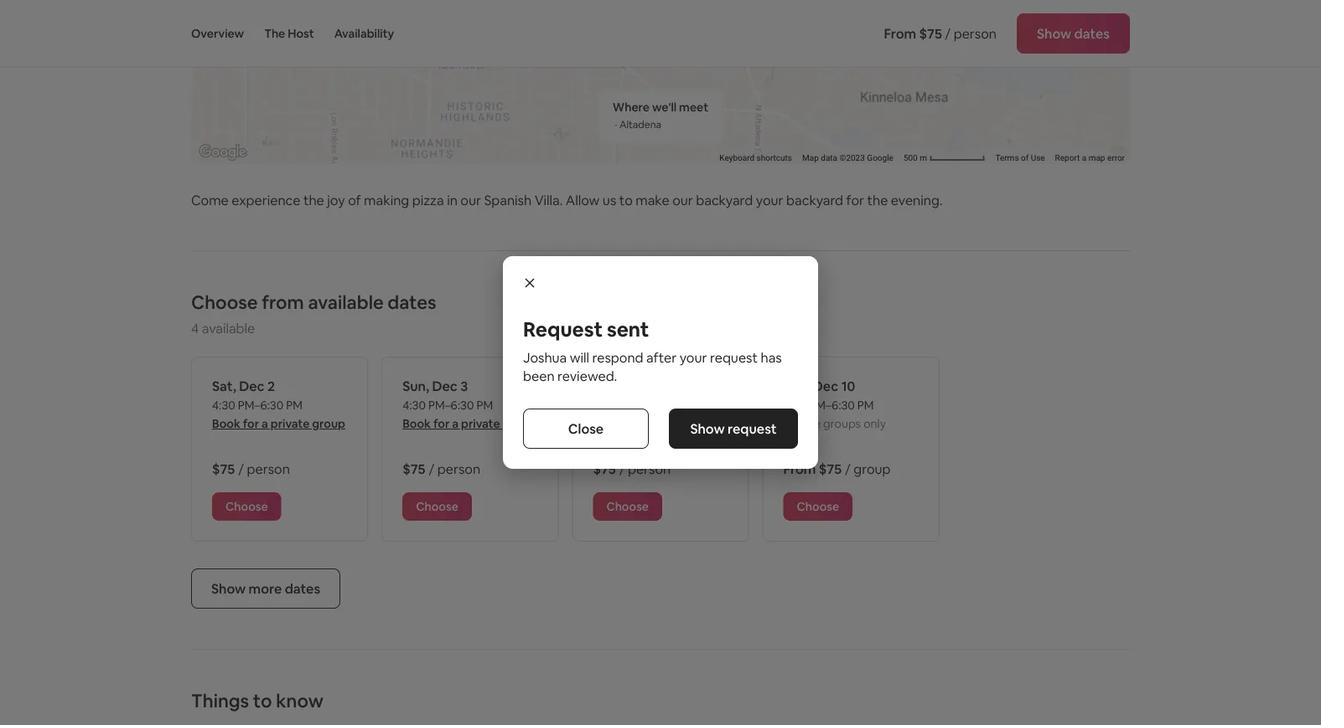 Task type: describe. For each thing, give the bounding box(es) containing it.
1 backyard from the left
[[696, 192, 753, 209]]

pm for sun, dec 10
[[857, 398, 874, 413]]

show for show request
[[690, 420, 725, 438]]

4:30 for sat, dec 9
[[593, 398, 616, 413]]

a for sat, dec 2
[[262, 417, 268, 432]]

the host
[[264, 26, 314, 41]]

the host button
[[264, 0, 314, 67]]

terms of use
[[995, 153, 1045, 163]]

make
[[636, 192, 669, 209]]

pizza
[[412, 192, 444, 209]]

for for sat, dec 9
[[624, 417, 640, 432]]

evening.
[[891, 192, 943, 209]]

4
[[191, 320, 199, 337]]

private for 9
[[652, 417, 690, 432]]

close
[[568, 420, 604, 438]]

meet
[[679, 100, 708, 115]]

request sent joshua will respond after your request has been reviewed.
[[523, 316, 782, 385]]

host
[[288, 26, 314, 41]]

respond
[[592, 349, 643, 366]]

come
[[191, 192, 229, 209]]

show request
[[690, 420, 777, 438]]

1 horizontal spatial to
[[619, 192, 633, 209]]

book for sat, dec 2
[[212, 417, 240, 432]]

pm–6:30 for 2
[[238, 398, 283, 413]]

show more dates link
[[191, 569, 340, 609]]

terms of use link
[[995, 153, 1045, 163]]

show dates
[[1037, 25, 1110, 42]]

$75 / person for 2
[[212, 461, 290, 478]]

group for 3
[[503, 417, 536, 432]]

2
[[267, 378, 275, 395]]

©2023
[[840, 153, 865, 163]]

map
[[1089, 153, 1105, 163]]

book for a private group link for 2
[[212, 417, 345, 432]]

after
[[646, 349, 677, 366]]

keyboard shortcuts
[[719, 153, 792, 163]]

from $75 / person
[[884, 25, 997, 42]]

$75 for sat, dec 9
[[593, 461, 616, 478]]

sat, for sat, dec 2
[[212, 378, 236, 395]]

allow
[[566, 192, 600, 209]]

sat, for sat, dec 9
[[593, 378, 617, 395]]

10
[[841, 378, 855, 395]]

4:30 for sun, dec 10
[[783, 398, 807, 413]]

altadena
[[619, 118, 661, 131]]

group for 9
[[693, 417, 726, 432]]

/ for sat, dec 2
[[238, 461, 244, 478]]

use
[[1031, 153, 1045, 163]]

2 horizontal spatial dates
[[1074, 25, 1110, 42]]

keyboard shortcuts button
[[719, 152, 792, 164]]

1 vertical spatial request
[[728, 420, 777, 438]]

sun, dec 3 4:30 pm–6:30 pm book for a private group
[[403, 378, 536, 432]]

where we'll meet · altadena
[[613, 100, 708, 131]]

choose
[[191, 290, 258, 314]]

a for sun, dec 3
[[452, 417, 459, 432]]

2 the from the left
[[867, 192, 888, 209]]

overview
[[191, 26, 244, 41]]

person for sat, dec 9
[[628, 461, 671, 478]]

request inside request sent joshua will respond after your request has been reviewed.
[[710, 349, 758, 366]]

sat, dec 2 4:30 pm–6:30 pm book for a private group
[[212, 378, 345, 432]]

4:30 for sun, dec 3
[[403, 398, 426, 413]]

report a map error link
[[1055, 153, 1125, 163]]

show more dates
[[211, 580, 320, 598]]

for for sat, dec 2
[[243, 417, 259, 432]]

book for a private group link for 3
[[403, 417, 536, 432]]

google
[[867, 153, 893, 163]]

1 vertical spatial available
[[202, 320, 255, 337]]

spanish
[[484, 192, 532, 209]]

book for sun, dec 3
[[403, 417, 431, 432]]

$75 for sun, dec 3
[[403, 461, 425, 478]]

been
[[523, 368, 555, 385]]

terms
[[995, 153, 1019, 163]]

overview button
[[191, 0, 244, 67]]

where
[[613, 100, 650, 115]]

sat, dec 9 4:30 pm–6:30 pm book for a private group
[[593, 378, 726, 432]]

making
[[364, 192, 409, 209]]

things to know
[[191, 689, 323, 713]]

the
[[264, 26, 285, 41]]

500
[[904, 153, 918, 163]]

/ for sun, dec 3
[[429, 461, 434, 478]]

choose from available dates 4 available
[[191, 290, 436, 337]]

1 horizontal spatial your
[[756, 192, 783, 209]]

sun, for sun, dec 3
[[403, 378, 429, 395]]

from for from $75 / person
[[884, 25, 916, 42]]

1 our from the left
[[461, 192, 481, 209]]

map
[[802, 153, 819, 163]]

from
[[262, 290, 304, 314]]

google image
[[195, 142, 251, 163]]

from $75 / group
[[783, 461, 891, 478]]

book for sat, dec 9
[[593, 417, 621, 432]]

come experience the joy of making pizza in our spanish villa. allow us to make our backyard your backyard for the evening.
[[191, 192, 943, 209]]

0 horizontal spatial to
[[253, 689, 272, 713]]

us
[[603, 192, 616, 209]]

dec for 3
[[432, 378, 458, 395]]

3
[[460, 378, 468, 395]]

pm–6:30 for 3
[[428, 398, 474, 413]]



Task type: locate. For each thing, give the bounding box(es) containing it.
sent
[[607, 316, 649, 342]]

2 pm–6:30 from the left
[[428, 398, 474, 413]]

of left 'use'
[[1021, 153, 1029, 163]]

dec left 3 on the left bottom of the page
[[432, 378, 458, 395]]

availability
[[334, 26, 394, 41]]

1 vertical spatial show
[[690, 420, 725, 438]]

3 pm from the left
[[667, 398, 683, 413]]

request
[[710, 349, 758, 366], [728, 420, 777, 438]]

your down shortcuts
[[756, 192, 783, 209]]

0 horizontal spatial available
[[202, 320, 255, 337]]

pm–6:30 for 10
[[809, 398, 855, 413]]

0 horizontal spatial the
[[303, 192, 324, 209]]

·
[[615, 118, 617, 131]]

1 horizontal spatial of
[[1021, 153, 1029, 163]]

0 vertical spatial dates
[[1074, 25, 1110, 42]]

shortcuts
[[757, 153, 792, 163]]

1 sun, from the left
[[403, 378, 429, 395]]

2 horizontal spatial $75 / person
[[593, 461, 671, 478]]

$75 / person for 9
[[593, 461, 671, 478]]

1 vertical spatial dates
[[388, 290, 436, 314]]

2 book for a private group link from the left
[[403, 417, 536, 432]]

9
[[648, 378, 656, 395]]

map region
[[68, 0, 1141, 262]]

group for 2
[[312, 417, 345, 432]]

0 horizontal spatial book for a private group link
[[212, 417, 345, 432]]

1 dec from the left
[[239, 378, 264, 395]]

book for a private group link down 9
[[593, 417, 726, 432]]

pm–6:30 up groups
[[809, 398, 855, 413]]

sun, left 3 on the left bottom of the page
[[403, 378, 429, 395]]

dates inside 'choose from available dates 4 available'
[[388, 290, 436, 314]]

availability button
[[334, 0, 394, 67]]

book for a private group link
[[212, 417, 345, 432], [403, 417, 536, 432], [593, 417, 726, 432]]

pm inside sat, dec 9 4:30 pm–6:30 pm book for a private group
[[667, 398, 683, 413]]

dec for 2
[[239, 378, 264, 395]]

1 vertical spatial of
[[348, 192, 361, 209]]

request left private at the right bottom of page
[[728, 420, 777, 438]]

things
[[191, 689, 249, 713]]

$75 / person down sat, dec 2 4:30 pm–6:30 pm book for a private group
[[212, 461, 290, 478]]

sat, down respond
[[593, 378, 617, 395]]

1 horizontal spatial dates
[[388, 290, 436, 314]]

dec inside sat, dec 9 4:30 pm–6:30 pm book for a private group
[[620, 378, 645, 395]]

a
[[1082, 153, 1087, 163], [262, 417, 268, 432], [452, 417, 459, 432], [643, 417, 649, 432]]

dates
[[1074, 25, 1110, 42], [388, 290, 436, 314], [285, 580, 320, 598]]

0 vertical spatial your
[[756, 192, 783, 209]]

the left evening.
[[867, 192, 888, 209]]

m
[[920, 153, 927, 163]]

private down 3 on the left bottom of the page
[[461, 417, 500, 432]]

joy
[[327, 192, 345, 209]]

groups
[[823, 417, 861, 432]]

our
[[461, 192, 481, 209], [672, 192, 693, 209]]

our right in
[[461, 192, 481, 209]]

4:30 inside sat, dec 2 4:30 pm–6:30 pm book for a private group
[[212, 398, 235, 413]]

pm–6:30 down 3 on the left bottom of the page
[[428, 398, 474, 413]]

1 the from the left
[[303, 192, 324, 209]]

book for a private group link down 3 on the left bottom of the page
[[403, 417, 536, 432]]

in
[[447, 192, 458, 209]]

1 horizontal spatial our
[[672, 192, 693, 209]]

4:30 inside sun, dec 10 4:30 pm–6:30 pm private groups only
[[783, 398, 807, 413]]

4:30 for sat, dec 2
[[212, 398, 235, 413]]

sun,
[[403, 378, 429, 395], [783, 378, 810, 395]]

request
[[523, 316, 603, 342]]

1 horizontal spatial sat,
[[593, 378, 617, 395]]

2 pm from the left
[[476, 398, 493, 413]]

sun, inside sun, dec 10 4:30 pm–6:30 pm private groups only
[[783, 378, 810, 395]]

group inside sat, dec 2 4:30 pm–6:30 pm book for a private group
[[312, 417, 345, 432]]

$75 / person for 3
[[403, 461, 480, 478]]

group inside sat, dec 9 4:30 pm–6:30 pm book for a private group
[[693, 417, 726, 432]]

0 horizontal spatial dates
[[285, 580, 320, 598]]

$75 / person down "sun, dec 3 4:30 pm–6:30 pm book for a private group"
[[403, 461, 480, 478]]

1 vertical spatial from
[[783, 461, 816, 478]]

1 sat, from the left
[[212, 378, 236, 395]]

2 vertical spatial show
[[211, 580, 246, 598]]

person for sun, dec 3
[[437, 461, 480, 478]]

pm
[[286, 398, 303, 413], [476, 398, 493, 413], [667, 398, 683, 413], [857, 398, 874, 413]]

a inside sat, dec 2 4:30 pm–6:30 pm book for a private group
[[262, 417, 268, 432]]

0 vertical spatial available
[[308, 290, 384, 314]]

book inside sat, dec 2 4:30 pm–6:30 pm book for a private group
[[212, 417, 240, 432]]

for inside sat, dec 2 4:30 pm–6:30 pm book for a private group
[[243, 417, 259, 432]]

0 horizontal spatial of
[[348, 192, 361, 209]]

0 horizontal spatial sun,
[[403, 378, 429, 395]]

pm–6:30 inside sat, dec 2 4:30 pm–6:30 pm book for a private group
[[238, 398, 283, 413]]

dec inside sun, dec 10 4:30 pm–6:30 pm private groups only
[[813, 378, 838, 395]]

0 vertical spatial to
[[619, 192, 633, 209]]

pm for sat, dec 2
[[286, 398, 303, 413]]

backyard
[[696, 192, 753, 209], [786, 192, 843, 209]]

book inside "sun, dec 3 4:30 pm–6:30 pm book for a private group"
[[403, 417, 431, 432]]

group
[[312, 417, 345, 432], [503, 417, 536, 432], [693, 417, 726, 432], [854, 461, 891, 478]]

for for sun, dec 3
[[433, 417, 450, 432]]

4:30
[[212, 398, 235, 413], [403, 398, 426, 413], [593, 398, 616, 413], [783, 398, 807, 413]]

4 pm–6:30 from the left
[[809, 398, 855, 413]]

available down choose
[[202, 320, 255, 337]]

2 4:30 from the left
[[403, 398, 426, 413]]

1 horizontal spatial the
[[867, 192, 888, 209]]

pm for sat, dec 9
[[667, 398, 683, 413]]

dec for 9
[[620, 378, 645, 395]]

private down 9
[[652, 417, 690, 432]]

1 horizontal spatial sun,
[[783, 378, 810, 395]]

dec
[[239, 378, 264, 395], [432, 378, 458, 395], [620, 378, 645, 395], [813, 378, 838, 395]]

1 horizontal spatial book for a private group link
[[403, 417, 536, 432]]

your inside request sent joshua will respond after your request has been reviewed.
[[680, 349, 707, 366]]

to left know on the left
[[253, 689, 272, 713]]

0 vertical spatial of
[[1021, 153, 1029, 163]]

3 book for a private group link from the left
[[593, 417, 726, 432]]

private inside "sun, dec 3 4:30 pm–6:30 pm book for a private group"
[[461, 417, 500, 432]]

private
[[783, 417, 821, 432]]

for
[[846, 192, 864, 209], [243, 417, 259, 432], [433, 417, 450, 432], [624, 417, 640, 432]]

from for from $75 / group
[[783, 461, 816, 478]]

0 horizontal spatial $75 / person
[[212, 461, 290, 478]]

3 dec from the left
[[620, 378, 645, 395]]

2 sun, from the left
[[783, 378, 810, 395]]

backyard down map
[[786, 192, 843, 209]]

$75 for sat, dec 2
[[212, 461, 235, 478]]

book for a private group link down 2
[[212, 417, 345, 432]]

2 horizontal spatial private
[[652, 417, 690, 432]]

2 book from the left
[[403, 417, 431, 432]]

4 pm from the left
[[857, 398, 874, 413]]

1 4:30 from the left
[[212, 398, 235, 413]]

the left joy
[[303, 192, 324, 209]]

a inside "sun, dec 3 4:30 pm–6:30 pm book for a private group"
[[452, 417, 459, 432]]

we'll
[[652, 100, 677, 115]]

close button
[[523, 409, 649, 449]]

will
[[570, 349, 589, 366]]

sat, inside sat, dec 2 4:30 pm–6:30 pm book for a private group
[[212, 378, 236, 395]]

person
[[954, 25, 997, 42], [247, 461, 290, 478], [437, 461, 480, 478], [628, 461, 671, 478]]

more
[[249, 580, 282, 598]]

0 horizontal spatial your
[[680, 349, 707, 366]]

0 vertical spatial request
[[710, 349, 758, 366]]

only
[[864, 417, 886, 432]]

your right after
[[680, 349, 707, 366]]

for inside sat, dec 9 4:30 pm–6:30 pm book for a private group
[[624, 417, 640, 432]]

joshua
[[523, 349, 567, 366]]

private for 2
[[271, 417, 310, 432]]

2 backyard from the left
[[786, 192, 843, 209]]

pm–6:30 inside sun, dec 10 4:30 pm–6:30 pm private groups only
[[809, 398, 855, 413]]

2 horizontal spatial book
[[593, 417, 621, 432]]

$75 / person
[[212, 461, 290, 478], [403, 461, 480, 478], [593, 461, 671, 478]]

0 vertical spatial from
[[884, 25, 916, 42]]

your
[[756, 192, 783, 209], [680, 349, 707, 366]]

sat, left 2
[[212, 378, 236, 395]]

pm–6:30 for 9
[[619, 398, 664, 413]]

0 horizontal spatial book
[[212, 417, 240, 432]]

keyboard
[[719, 153, 755, 163]]

dec inside sat, dec 2 4:30 pm–6:30 pm book for a private group
[[239, 378, 264, 395]]

0 horizontal spatial sat,
[[212, 378, 236, 395]]

dec left 9
[[620, 378, 645, 395]]

1 pm from the left
[[286, 398, 303, 413]]

book for a private group link for 9
[[593, 417, 726, 432]]

pm–6:30 inside sat, dec 9 4:30 pm–6:30 pm book for a private group
[[619, 398, 664, 413]]

map data ©2023 google
[[802, 153, 893, 163]]

4 dec from the left
[[813, 378, 838, 395]]

0 vertical spatial show
[[1037, 25, 1071, 42]]

pm–6:30 inside "sun, dec 3 4:30 pm–6:30 pm book for a private group"
[[428, 398, 474, 413]]

reviewed.
[[558, 368, 617, 385]]

4 4:30 from the left
[[783, 398, 807, 413]]

pm inside sat, dec 2 4:30 pm–6:30 pm book for a private group
[[286, 398, 303, 413]]

1 horizontal spatial $75 / person
[[403, 461, 480, 478]]

for inside "sun, dec 3 4:30 pm–6:30 pm book for a private group"
[[433, 417, 450, 432]]

sun, for sun, dec 10
[[783, 378, 810, 395]]

show dates link
[[1017, 13, 1130, 54]]

0 horizontal spatial our
[[461, 192, 481, 209]]

private for 3
[[461, 417, 500, 432]]

dec inside "sun, dec 3 4:30 pm–6:30 pm book for a private group"
[[432, 378, 458, 395]]

pm for sun, dec 3
[[476, 398, 493, 413]]

0 horizontal spatial from
[[783, 461, 816, 478]]

500 m
[[904, 153, 929, 163]]

1 horizontal spatial private
[[461, 417, 500, 432]]

4:30 inside sat, dec 9 4:30 pm–6:30 pm book for a private group
[[593, 398, 616, 413]]

error
[[1107, 153, 1125, 163]]

2 private from the left
[[461, 417, 500, 432]]

1 horizontal spatial show
[[690, 420, 725, 438]]

2 $75 / person from the left
[[403, 461, 480, 478]]

500 m button
[[899, 152, 990, 164]]

group inside "sun, dec 3 4:30 pm–6:30 pm book for a private group"
[[503, 417, 536, 432]]

2 sat, from the left
[[593, 378, 617, 395]]

dec left the 10
[[813, 378, 838, 395]]

of right joy
[[348, 192, 361, 209]]

private inside sat, dec 2 4:30 pm–6:30 pm book for a private group
[[271, 417, 310, 432]]

0 horizontal spatial show
[[211, 580, 246, 598]]

dec for 10
[[813, 378, 838, 395]]

1 horizontal spatial book
[[403, 417, 431, 432]]

2 vertical spatial dates
[[285, 580, 320, 598]]

0 horizontal spatial backyard
[[696, 192, 753, 209]]

2 horizontal spatial show
[[1037, 25, 1071, 42]]

the
[[303, 192, 324, 209], [867, 192, 888, 209]]

report
[[1055, 153, 1080, 163]]

1 horizontal spatial backyard
[[786, 192, 843, 209]]

1 book from the left
[[212, 417, 240, 432]]

to right us
[[619, 192, 633, 209]]

a for sat, dec 9
[[643, 417, 649, 432]]

data
[[821, 153, 837, 163]]

3 4:30 from the left
[[593, 398, 616, 413]]

book
[[212, 417, 240, 432], [403, 417, 431, 432], [593, 417, 621, 432]]

1 pm–6:30 from the left
[[238, 398, 283, 413]]

sat,
[[212, 378, 236, 395], [593, 378, 617, 395]]

1 horizontal spatial available
[[308, 290, 384, 314]]

pm–6:30 down 9
[[619, 398, 664, 413]]

private down 2
[[271, 417, 310, 432]]

private
[[271, 417, 310, 432], [461, 417, 500, 432], [652, 417, 690, 432]]

show for show more dates
[[211, 580, 246, 598]]

show for show dates
[[1037, 25, 1071, 42]]

has
[[761, 349, 782, 366]]

dec left 2
[[239, 378, 264, 395]]

2 horizontal spatial book for a private group link
[[593, 417, 726, 432]]

sun, inside "sun, dec 3 4:30 pm–6:30 pm book for a private group"
[[403, 378, 429, 395]]

$75
[[919, 25, 942, 42], [212, 461, 235, 478], [403, 461, 425, 478], [593, 461, 616, 478], [819, 461, 842, 478]]

villa.
[[535, 192, 563, 209]]

/
[[945, 25, 951, 42], [238, 461, 244, 478], [429, 461, 434, 478], [619, 461, 625, 478], [845, 461, 851, 478]]

backyard down keyboard
[[696, 192, 753, 209]]

our right make
[[672, 192, 693, 209]]

sun, dec 10 4:30 pm–6:30 pm private groups only
[[783, 378, 886, 432]]

3 private from the left
[[652, 417, 690, 432]]

book inside sat, dec 9 4:30 pm–6:30 pm book for a private group
[[593, 417, 621, 432]]

1 $75 / person from the left
[[212, 461, 290, 478]]

pm–6:30 down 2
[[238, 398, 283, 413]]

/ for sat, dec 9
[[619, 461, 625, 478]]

a inside sat, dec 9 4:30 pm–6:30 pm book for a private group
[[643, 417, 649, 432]]

show request link
[[669, 409, 798, 449]]

pm inside "sun, dec 3 4:30 pm–6:30 pm book for a private group"
[[476, 398, 493, 413]]

$75 / person down the close button
[[593, 461, 671, 478]]

to
[[619, 192, 633, 209], [253, 689, 272, 713]]

request left has
[[710, 349, 758, 366]]

pm inside sun, dec 10 4:30 pm–6:30 pm private groups only
[[857, 398, 874, 413]]

sun, up private at the right bottom of page
[[783, 378, 810, 395]]

3 $75 / person from the left
[[593, 461, 671, 478]]

person for sat, dec 2
[[247, 461, 290, 478]]

1 horizontal spatial from
[[884, 25, 916, 42]]

sat, inside sat, dec 9 4:30 pm–6:30 pm book for a private group
[[593, 378, 617, 395]]

3 pm–6:30 from the left
[[619, 398, 664, 413]]

4:30 inside "sun, dec 3 4:30 pm–6:30 pm book for a private group"
[[403, 398, 426, 413]]

0 horizontal spatial private
[[271, 417, 310, 432]]

report a map error
[[1055, 153, 1125, 163]]

available right from at the left top
[[308, 290, 384, 314]]

private inside sat, dec 9 4:30 pm–6:30 pm book for a private group
[[652, 417, 690, 432]]

1 vertical spatial to
[[253, 689, 272, 713]]

3 book from the left
[[593, 417, 621, 432]]

experience
[[232, 192, 300, 209]]

2 our from the left
[[672, 192, 693, 209]]

1 private from the left
[[271, 417, 310, 432]]

1 book for a private group link from the left
[[212, 417, 345, 432]]

show
[[1037, 25, 1071, 42], [690, 420, 725, 438], [211, 580, 246, 598]]

2 dec from the left
[[432, 378, 458, 395]]

know
[[276, 689, 323, 713]]

1 vertical spatial your
[[680, 349, 707, 366]]

of
[[1021, 153, 1029, 163], [348, 192, 361, 209]]



Task type: vqa. For each thing, say whether or not it's contained in the screenshot.
15 button
no



